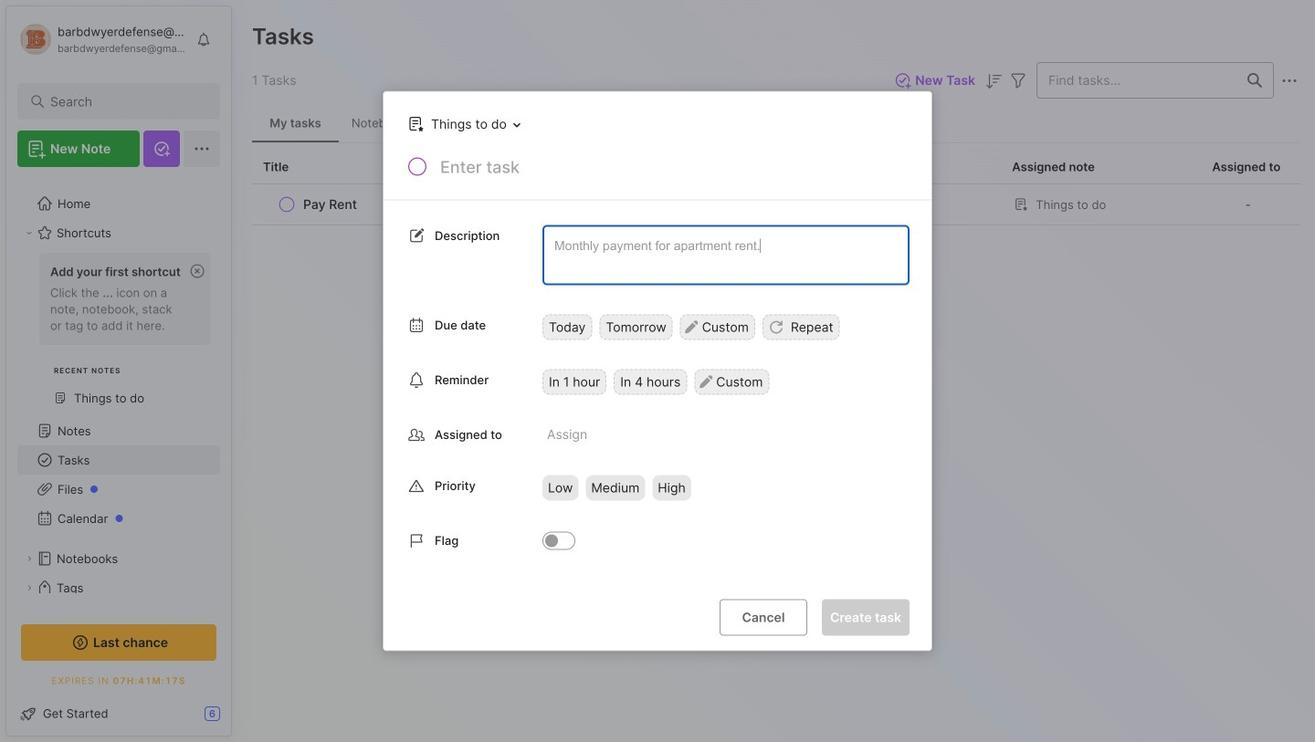 Task type: describe. For each thing, give the bounding box(es) containing it.
Search text field
[[50, 93, 196, 111]]

group inside main element
[[17, 248, 220, 424]]

tree inside main element
[[6, 178, 231, 672]]

main element
[[0, 0, 238, 743]]

Enter task text field
[[438, 156, 910, 187]]



Task type: locate. For each thing, give the bounding box(es) containing it.
group
[[17, 248, 220, 424]]

expand notebooks image
[[24, 554, 35, 565]]

Find tasks… text field
[[1038, 65, 1237, 95]]

What is this task about? text field
[[543, 225, 910, 285]]

Go to note or move task field
[[399, 111, 527, 137]]

None search field
[[50, 90, 196, 112]]

pay rent 0 cell
[[303, 195, 357, 214]]

tree
[[6, 178, 231, 672]]

none search field inside main element
[[50, 90, 196, 112]]

row
[[252, 185, 1301, 226], [263, 192, 852, 217]]

expand tags image
[[24, 583, 35, 594]]



Task type: vqa. For each thing, say whether or not it's contained in the screenshot.
ENTER TASK text box
yes



